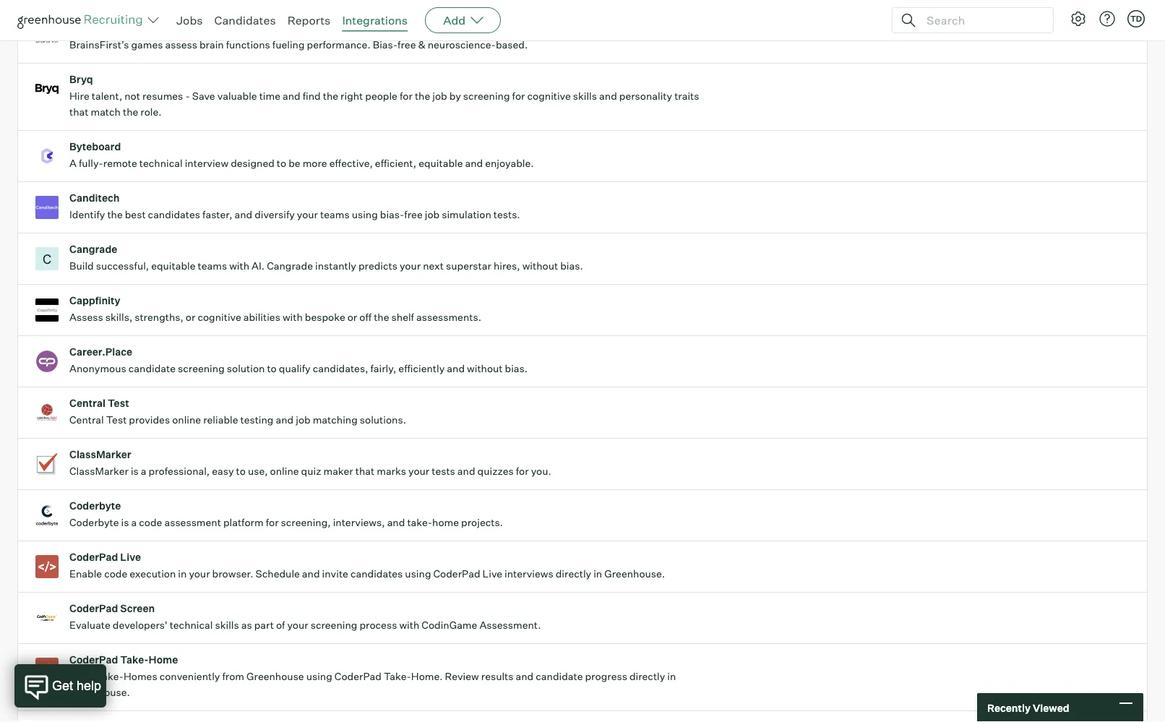 Task type: locate. For each thing, give the bounding box(es) containing it.
your right of
[[287, 619, 309, 632]]

technical inside coderpad screen evaluate developers' technical skills as part of your screening process with codingame assessment.
[[170, 619, 213, 632]]

is for classmarker
[[131, 465, 139, 478]]

take- up homes on the bottom of page
[[120, 654, 149, 667]]

take-
[[120, 654, 149, 667], [96, 671, 124, 683], [384, 671, 411, 683]]

0 vertical spatial a
[[141, 465, 146, 478]]

and left enjoyable.
[[465, 157, 483, 170]]

directly right interviews on the bottom of the page
[[556, 568, 592, 581]]

coderbyte
[[69, 500, 121, 513], [69, 517, 119, 529]]

1 vertical spatial skills
[[215, 619, 239, 632]]

1 vertical spatial screening
[[178, 362, 225, 375]]

live left interviews on the bottom of the page
[[483, 568, 503, 581]]

1 horizontal spatial cangrade
[[267, 260, 313, 272]]

screening,
[[281, 517, 331, 529]]

your left next
[[400, 260, 421, 272]]

0 horizontal spatial a
[[131, 517, 137, 529]]

1 horizontal spatial teams
[[320, 208, 350, 221]]

efficient,
[[375, 157, 417, 170]]

0 vertical spatial candidate
[[129, 362, 176, 375]]

screening
[[463, 90, 510, 102], [178, 362, 225, 375], [311, 619, 358, 632]]

online right use,
[[270, 465, 299, 478]]

using inside coderpad live enable code execution in your browser. schedule and invite candidates using coderpad live interviews directly in greenhouse.
[[405, 568, 431, 581]]

candidates right best
[[148, 208, 200, 221]]

free left &
[[398, 38, 416, 51]]

is left assessment
[[121, 517, 129, 529]]

online
[[172, 414, 201, 426], [270, 465, 299, 478]]

equitable inside byteboard a fully-remote technical interview designed to be more effective, efficient, equitable and enjoyable.
[[419, 157, 463, 170]]

maker
[[324, 465, 353, 478]]

1 vertical spatial test
[[106, 414, 127, 426]]

that down the 'hire'
[[69, 106, 89, 118]]

1 vertical spatial directly
[[630, 671, 666, 683]]

using left bias-
[[352, 208, 378, 221]]

your left browser.
[[189, 568, 210, 581]]

bias.
[[561, 260, 583, 272], [505, 362, 528, 375]]

not
[[125, 90, 140, 102]]

bias. inside career.place anonymous candidate screening solution to qualify candidates, fairly, efficiently and without bias.
[[505, 362, 528, 375]]

assess
[[69, 311, 103, 324]]

byteboard
[[69, 140, 121, 153]]

using inside coderpad take-home send take-homes conveniently from greenhouse using coderpad take-home. review results and candidate progress directly in greenhouse.
[[306, 671, 333, 683]]

enjoyable.
[[485, 157, 534, 170]]

reliable
[[203, 414, 238, 426]]

1 vertical spatial cognitive
[[198, 311, 241, 324]]

coderpad up send
[[69, 654, 118, 667]]

for right platform in the bottom left of the page
[[266, 517, 279, 529]]

test up provides
[[108, 397, 129, 410]]

1 vertical spatial technical
[[170, 619, 213, 632]]

and inside career.place anonymous candidate screening solution to qualify candidates, fairly, efficiently and without bias.
[[447, 362, 465, 375]]

-
[[185, 90, 190, 102]]

0 vertical spatial with
[[229, 260, 250, 272]]

or right strengths,
[[186, 311, 196, 324]]

byteboard a fully-remote technical interview designed to be more effective, efficient, equitable and enjoyable.
[[69, 140, 534, 170]]

2 vertical spatial with
[[399, 619, 420, 632]]

0 horizontal spatial cangrade
[[69, 243, 117, 256]]

role.
[[141, 106, 162, 118]]

for down based.
[[512, 90, 525, 102]]

job inside central test central test provides online reliable testing and job matching solutions.
[[296, 414, 311, 426]]

0 horizontal spatial with
[[229, 260, 250, 272]]

2 vertical spatial using
[[306, 671, 333, 683]]

in
[[178, 568, 187, 581], [594, 568, 603, 581], [668, 671, 676, 683]]

cangrade build successful, equitable teams with ai. cangrade instantly predicts your next superstar hires, without bias.
[[69, 243, 583, 272]]

that left marks
[[356, 465, 375, 478]]

greenhouse recruiting image
[[17, 12, 148, 29]]

with right process
[[399, 619, 420, 632]]

equitable inside cangrade build successful, equitable teams with ai. cangrade instantly predicts your next superstar hires, without bias.
[[151, 260, 196, 272]]

online left reliable
[[172, 414, 201, 426]]

career.place
[[69, 346, 132, 358]]

0 horizontal spatial code
[[104, 568, 127, 581]]

your inside cangrade build successful, equitable teams with ai. cangrade instantly predicts your next superstar hires, without bias.
[[400, 260, 421, 272]]

job left 'simulation'
[[425, 208, 440, 221]]

1 horizontal spatial candidate
[[536, 671, 583, 683]]

2 vertical spatial screening
[[311, 619, 358, 632]]

without
[[523, 260, 558, 272], [467, 362, 503, 375]]

the
[[323, 90, 339, 102], [415, 90, 430, 102], [123, 106, 138, 118], [107, 208, 123, 221], [374, 311, 389, 324]]

using inside canditech identify the best candidates faster, and diversify your teams using bias-free job simulation tests.
[[352, 208, 378, 221]]

screening right by
[[463, 90, 510, 102]]

job left matching
[[296, 414, 311, 426]]

1 vertical spatial coderbyte
[[69, 517, 119, 529]]

talent,
[[92, 90, 122, 102]]

assessment.
[[480, 619, 541, 632]]

coderpad up enable
[[69, 551, 118, 564]]

0 vertical spatial classmarker
[[69, 449, 131, 461]]

cangrade up build
[[69, 243, 117, 256]]

0 vertical spatial live
[[120, 551, 141, 564]]

using down take-
[[405, 568, 431, 581]]

solutions.
[[360, 414, 406, 426]]

skills left as
[[215, 619, 239, 632]]

0 vertical spatial greenhouse.
[[605, 568, 665, 581]]

job left by
[[433, 90, 447, 102]]

candidate up provides
[[129, 362, 176, 375]]

technical inside byteboard a fully-remote technical interview designed to be more effective, efficient, equitable and enjoyable.
[[139, 157, 183, 170]]

to left qualify
[[267, 362, 277, 375]]

skills,
[[105, 311, 132, 324]]

0 horizontal spatial online
[[172, 414, 201, 426]]

hires,
[[494, 260, 520, 272]]

1 horizontal spatial using
[[352, 208, 378, 221]]

0 horizontal spatial skills
[[215, 619, 239, 632]]

valuable
[[217, 90, 257, 102]]

coderpad inside coderpad screen evaluate developers' technical skills as part of your screening process with codingame assessment.
[[69, 603, 118, 615]]

code inside coderpad live enable code execution in your browser. schedule and invite candidates using coderpad live interviews directly in greenhouse.
[[104, 568, 127, 581]]

and left take-
[[387, 517, 405, 529]]

0 horizontal spatial live
[[120, 551, 141, 564]]

codingame
[[422, 619, 478, 632]]

for
[[400, 90, 413, 102], [512, 90, 525, 102], [516, 465, 529, 478], [266, 517, 279, 529]]

in right interviews on the bottom of the page
[[594, 568, 603, 581]]

skills inside coderpad screen evaluate developers' technical skills as part of your screening process with codingame assessment.
[[215, 619, 239, 632]]

0 horizontal spatial greenhouse.
[[69, 686, 130, 699]]

1 vertical spatial to
[[267, 362, 277, 375]]

greenhouse. inside coderpad take-home send take-homes conveniently from greenhouse using coderpad take-home. review results and candidate progress directly in greenhouse.
[[69, 686, 130, 699]]

2 vertical spatial job
[[296, 414, 311, 426]]

equitable right successful,
[[151, 260, 196, 272]]

professional,
[[149, 465, 210, 478]]

1 horizontal spatial or
[[348, 311, 357, 324]]

and right testing at the bottom left of the page
[[276, 414, 294, 426]]

directly inside coderpad take-home send take-homes conveniently from greenhouse using coderpad take-home. review results and candidate progress directly in greenhouse.
[[630, 671, 666, 683]]

0 horizontal spatial that
[[69, 106, 89, 118]]

free left 'simulation'
[[405, 208, 423, 221]]

skills left the personality
[[573, 90, 597, 102]]

1 horizontal spatial code
[[139, 517, 162, 529]]

testing
[[240, 414, 274, 426]]

fully-
[[79, 157, 103, 170]]

central
[[69, 397, 106, 410], [69, 414, 104, 426]]

0 vertical spatial coderbyte
[[69, 500, 121, 513]]

canditech identify the best candidates faster, and diversify your teams using bias-free job simulation tests.
[[69, 192, 520, 221]]

a for code
[[131, 517, 137, 529]]

the left best
[[107, 208, 123, 221]]

test left provides
[[106, 414, 127, 426]]

0 horizontal spatial bias.
[[505, 362, 528, 375]]

0 vertical spatial bias.
[[561, 260, 583, 272]]

the inside cappfinity assess skills, strengths, or cognitive abilities with bespoke or off the shelf assessments.
[[374, 311, 389, 324]]

1 horizontal spatial greenhouse.
[[605, 568, 665, 581]]

more
[[303, 157, 327, 170]]

0 horizontal spatial cognitive
[[198, 311, 241, 324]]

screening left solution
[[178, 362, 225, 375]]

with inside coderpad screen evaluate developers' technical skills as part of your screening process with codingame assessment.
[[399, 619, 420, 632]]

classmarker
[[69, 449, 131, 461], [69, 465, 129, 478]]

1 vertical spatial free
[[405, 208, 423, 221]]

screening inside bryq hire talent, not resumes - save valuable time and find the right people for the job by screening for cognitive skills and personality traits that match the role.
[[463, 90, 510, 102]]

is left professional,
[[131, 465, 139, 478]]

0 horizontal spatial or
[[186, 311, 196, 324]]

and inside coderpad take-home send take-homes conveniently from greenhouse using coderpad take-home. review results and candidate progress directly in greenhouse.
[[516, 671, 534, 683]]

greenhouse.
[[605, 568, 665, 581], [69, 686, 130, 699]]

with left ai.
[[229, 260, 250, 272]]

2 horizontal spatial with
[[399, 619, 420, 632]]

1 horizontal spatial candidates
[[351, 568, 403, 581]]

your
[[297, 208, 318, 221], [400, 260, 421, 272], [409, 465, 430, 478], [189, 568, 210, 581], [287, 619, 309, 632]]

without inside career.place anonymous candidate screening solution to qualify candidates, fairly, efficiently and without bias.
[[467, 362, 503, 375]]

job inside canditech identify the best candidates faster, and diversify your teams using bias-free job simulation tests.
[[425, 208, 440, 221]]

1 vertical spatial candidates
[[351, 568, 403, 581]]

without right hires,
[[523, 260, 558, 272]]

the left by
[[415, 90, 430, 102]]

match
[[91, 106, 121, 118]]

1 coderbyte from the top
[[69, 500, 121, 513]]

1 horizontal spatial equitable
[[419, 157, 463, 170]]

1 vertical spatial greenhouse.
[[69, 686, 130, 699]]

and right tests
[[458, 465, 476, 478]]

your right diversify
[[297, 208, 318, 221]]

0 horizontal spatial using
[[306, 671, 333, 683]]

0 vertical spatial job
[[433, 90, 447, 102]]

take- down process
[[384, 671, 411, 683]]

a up execution
[[131, 517, 137, 529]]

and right faster,
[[235, 208, 253, 221]]

teams up cangrade build successful, equitable teams with ai. cangrade instantly predicts your next superstar hires, without bias.
[[320, 208, 350, 221]]

candidate left progress
[[536, 671, 583, 683]]

to inside byteboard a fully-remote technical interview designed to be more effective, efficient, equitable and enjoyable.
[[277, 157, 287, 170]]

a inside coderbyte coderbyte is a code assessment platform for screening, interviews, and take-home projects.
[[131, 517, 137, 529]]

1 vertical spatial candidate
[[536, 671, 583, 683]]

designed
[[231, 157, 275, 170]]

1 horizontal spatial is
[[131, 465, 139, 478]]

0 horizontal spatial directly
[[556, 568, 592, 581]]

games
[[131, 38, 163, 51]]

and right 'results'
[[516, 671, 534, 683]]

teams
[[320, 208, 350, 221], [198, 260, 227, 272]]

code right enable
[[104, 568, 127, 581]]

from
[[222, 671, 244, 683]]

or left off
[[348, 311, 357, 324]]

interviews,
[[333, 517, 385, 529]]

2 horizontal spatial screening
[[463, 90, 510, 102]]

use,
[[248, 465, 268, 478]]

1 central from the top
[[69, 397, 106, 410]]

brainsfirst
[[69, 22, 124, 34]]

jobs
[[176, 13, 203, 27]]

the right find
[[323, 90, 339, 102]]

and right 'efficiently'
[[447, 362, 465, 375]]

0 vertical spatial teams
[[320, 208, 350, 221]]

quizzes
[[478, 465, 514, 478]]

1 vertical spatial central
[[69, 414, 104, 426]]

0 vertical spatial screening
[[463, 90, 510, 102]]

teams left ai.
[[198, 260, 227, 272]]

to left be
[[277, 157, 287, 170]]

coderpad up codingame
[[434, 568, 481, 581]]

equitable
[[419, 157, 463, 170], [151, 260, 196, 272]]

1 vertical spatial with
[[283, 311, 303, 324]]

is for coderbyte
[[121, 517, 129, 529]]

0 horizontal spatial screening
[[178, 362, 225, 375]]

shelf
[[392, 311, 414, 324]]

build
[[69, 260, 94, 272]]

0 horizontal spatial candidates
[[148, 208, 200, 221]]

technical up home
[[170, 619, 213, 632]]

0 vertical spatial without
[[523, 260, 558, 272]]

0 horizontal spatial without
[[467, 362, 503, 375]]

assessments.
[[417, 311, 482, 324]]

1 horizontal spatial skills
[[573, 90, 597, 102]]

personality
[[620, 90, 673, 102]]

equitable right efficient,
[[419, 157, 463, 170]]

successful,
[[96, 260, 149, 272]]

1 classmarker from the top
[[69, 449, 131, 461]]

0 horizontal spatial candidate
[[129, 362, 176, 375]]

0 vertical spatial is
[[131, 465, 139, 478]]

progress
[[585, 671, 628, 683]]

code left assessment
[[139, 517, 162, 529]]

1 vertical spatial bias.
[[505, 362, 528, 375]]

1 horizontal spatial bias.
[[561, 260, 583, 272]]

take- right send
[[96, 671, 124, 683]]

0 vertical spatial equitable
[[419, 157, 463, 170]]

with right abilities
[[283, 311, 303, 324]]

that inside bryq hire talent, not resumes - save valuable time and find the right people for the job by screening for cognitive skills and personality traits that match the role.
[[69, 106, 89, 118]]

technical
[[139, 157, 183, 170], [170, 619, 213, 632]]

central test central test provides online reliable testing and job matching solutions.
[[69, 397, 406, 426]]

1 vertical spatial code
[[104, 568, 127, 581]]

the inside canditech identify the best candidates faster, and diversify your teams using bias-free job simulation tests.
[[107, 208, 123, 221]]

technical right remote
[[139, 157, 183, 170]]

1 horizontal spatial directly
[[630, 671, 666, 683]]

1 vertical spatial cangrade
[[267, 260, 313, 272]]

is inside coderbyte coderbyte is a code assessment platform for screening, interviews, and take-home projects.
[[121, 517, 129, 529]]

your left tests
[[409, 465, 430, 478]]

1 horizontal spatial that
[[356, 465, 375, 478]]

2 vertical spatial to
[[236, 465, 246, 478]]

0 vertical spatial using
[[352, 208, 378, 221]]

1 vertical spatial is
[[121, 517, 129, 529]]

0 vertical spatial code
[[139, 517, 162, 529]]

1 vertical spatial teams
[[198, 260, 227, 272]]

and inside coderbyte coderbyte is a code assessment platform for screening, interviews, and take-home projects.
[[387, 517, 405, 529]]

for left you.
[[516, 465, 529, 478]]

coderpad down process
[[335, 671, 382, 683]]

coderpad up evaluate
[[69, 603, 118, 615]]

directly right progress
[[630, 671, 666, 683]]

2 coderbyte from the top
[[69, 517, 119, 529]]

1 horizontal spatial screening
[[311, 619, 358, 632]]

1 vertical spatial without
[[467, 362, 503, 375]]

a inside classmarker classmarker is a professional, easy to use, online quiz maker that marks your tests and quizzes for you.
[[141, 465, 146, 478]]

in right execution
[[178, 568, 187, 581]]

1 vertical spatial a
[[131, 517, 137, 529]]

people
[[365, 90, 398, 102]]

fueling
[[273, 38, 305, 51]]

1 vertical spatial using
[[405, 568, 431, 581]]

2 horizontal spatial in
[[668, 671, 676, 683]]

cognitive down based.
[[528, 90, 571, 102]]

live up execution
[[120, 551, 141, 564]]

is inside classmarker classmarker is a professional, easy to use, online quiz maker that marks your tests and quizzes for you.
[[131, 465, 139, 478]]

1 vertical spatial that
[[356, 465, 375, 478]]

and left find
[[283, 90, 301, 102]]

a left professional,
[[141, 465, 146, 478]]

your inside coderpad live enable code execution in your browser. schedule and invite candidates using coderpad live interviews directly in greenhouse.
[[189, 568, 210, 581]]

0 vertical spatial to
[[277, 157, 287, 170]]

free
[[398, 38, 416, 51], [405, 208, 423, 221]]

and left invite
[[302, 568, 320, 581]]

0 vertical spatial online
[[172, 414, 201, 426]]

bryq
[[69, 73, 93, 86]]

0 vertical spatial central
[[69, 397, 106, 410]]

cangrade right ai.
[[267, 260, 313, 272]]

to inside classmarker classmarker is a professional, easy to use, online quiz maker that marks your tests and quizzes for you.
[[236, 465, 246, 478]]

2 central from the top
[[69, 414, 104, 426]]

in right progress
[[668, 671, 676, 683]]

tests
[[432, 465, 455, 478]]

0 vertical spatial that
[[69, 106, 89, 118]]

0 vertical spatial cognitive
[[528, 90, 571, 102]]

home.
[[411, 671, 443, 683]]

and inside central test central test provides online reliable testing and job matching solutions.
[[276, 414, 294, 426]]

0 vertical spatial directly
[[556, 568, 592, 581]]

0 vertical spatial technical
[[139, 157, 183, 170]]

screening left process
[[311, 619, 358, 632]]

cognitive left abilities
[[198, 311, 241, 324]]

with inside cappfinity assess skills, strengths, or cognitive abilities with bespoke or off the shelf assessments.
[[283, 311, 303, 324]]

using right greenhouse
[[306, 671, 333, 683]]

faster,
[[203, 208, 232, 221]]

to
[[277, 157, 287, 170], [267, 362, 277, 375], [236, 465, 246, 478]]

2 horizontal spatial using
[[405, 568, 431, 581]]

1 vertical spatial online
[[270, 465, 299, 478]]

0 vertical spatial candidates
[[148, 208, 200, 221]]

job inside bryq hire talent, not resumes - save valuable time and find the right people for the job by screening for cognitive skills and personality traits that match the role.
[[433, 90, 447, 102]]

efficiently
[[399, 362, 445, 375]]

cognitive inside cappfinity assess skills, strengths, or cognitive abilities with bespoke or off the shelf assessments.
[[198, 311, 241, 324]]

assess
[[165, 38, 197, 51]]

0 vertical spatial skills
[[573, 90, 597, 102]]

candidates right invite
[[351, 568, 403, 581]]

0 horizontal spatial is
[[121, 517, 129, 529]]

the right off
[[374, 311, 389, 324]]

1 vertical spatial equitable
[[151, 260, 196, 272]]

1 horizontal spatial without
[[523, 260, 558, 272]]

1 horizontal spatial online
[[270, 465, 299, 478]]

functions
[[226, 38, 270, 51]]

to left use,
[[236, 465, 246, 478]]

without down assessments.
[[467, 362, 503, 375]]

cognitive inside bryq hire talent, not resumes - save valuable time and find the right people for the job by screening for cognitive skills and personality traits that match the role.
[[528, 90, 571, 102]]



Task type: vqa. For each thing, say whether or not it's contained in the screenshot.


Task type: describe. For each thing, give the bounding box(es) containing it.
hire
[[69, 90, 89, 102]]

and inside classmarker classmarker is a professional, easy to use, online quiz maker that marks your tests and quizzes for you.
[[458, 465, 476, 478]]

for inside classmarker classmarker is a professional, easy to use, online quiz maker that marks your tests and quizzes for you.
[[516, 465, 529, 478]]

take-
[[407, 517, 433, 529]]

schedule
[[256, 568, 300, 581]]

save
[[192, 90, 215, 102]]

anonymous
[[69, 362, 126, 375]]

greenhouse. inside coderpad live enable code execution in your browser. schedule and invite candidates using coderpad live interviews directly in greenhouse.
[[605, 568, 665, 581]]

interview
[[185, 157, 229, 170]]

coderpad for coderpad live enable code execution in your browser. schedule and invite candidates using coderpad live interviews directly in greenhouse.
[[69, 551, 118, 564]]

of
[[276, 619, 285, 632]]

be
[[289, 157, 301, 170]]

2 classmarker from the top
[[69, 465, 129, 478]]

and left the personality
[[600, 90, 617, 102]]

bespoke
[[305, 311, 345, 324]]

as
[[241, 619, 252, 632]]

0 vertical spatial cangrade
[[69, 243, 117, 256]]

coderpad screen evaluate developers' technical skills as part of your screening process with codingame assessment.
[[69, 603, 541, 632]]

reports link
[[288, 13, 331, 27]]

screening inside career.place anonymous candidate screening solution to qualify candidates, fairly, efficiently and without bias.
[[178, 362, 225, 375]]

your inside canditech identify the best candidates faster, and diversify your teams using bias-free job simulation tests.
[[297, 208, 318, 221]]

identify
[[69, 208, 105, 221]]

directly inside coderpad live enable code execution in your browser. schedule and invite candidates using coderpad live interviews directly in greenhouse.
[[556, 568, 592, 581]]

td button
[[1128, 10, 1146, 27]]

review
[[445, 671, 479, 683]]

c
[[43, 251, 51, 267]]

a for professional,
[[141, 465, 146, 478]]

recently viewed
[[988, 702, 1070, 714]]

screen
[[120, 603, 155, 615]]

remote
[[103, 157, 137, 170]]

home
[[433, 517, 459, 529]]

1 horizontal spatial in
[[594, 568, 603, 581]]

bias-
[[373, 38, 398, 51]]

abilities
[[244, 311, 280, 324]]

add button
[[425, 7, 501, 33]]

evaluate
[[69, 619, 111, 632]]

resumes
[[142, 90, 183, 102]]

technical for remote
[[139, 157, 183, 170]]

2 or from the left
[[348, 311, 357, 324]]

by
[[450, 90, 461, 102]]

online inside classmarker classmarker is a professional, easy to use, online quiz maker that marks your tests and quizzes for you.
[[270, 465, 299, 478]]

coderpad for coderpad screen evaluate developers' technical skills as part of your screening process with codingame assessment.
[[69, 603, 118, 615]]

technical for developers'
[[170, 619, 213, 632]]

teams inside canditech identify the best candidates faster, and diversify your teams using bias-free job simulation tests.
[[320, 208, 350, 221]]

0 vertical spatial test
[[108, 397, 129, 410]]

the down not at the top left of the page
[[123, 106, 138, 118]]

integrations
[[342, 13, 408, 27]]

next
[[423, 260, 444, 272]]

without inside cangrade build successful, equitable teams with ai. cangrade instantly predicts your next superstar hires, without bias.
[[523, 260, 558, 272]]

results
[[481, 671, 514, 683]]

and inside coderpad live enable code execution in your browser. schedule and invite candidates using coderpad live interviews directly in greenhouse.
[[302, 568, 320, 581]]

browser.
[[212, 568, 254, 581]]

home
[[149, 654, 178, 667]]

candidates link
[[214, 13, 276, 27]]

homes
[[124, 671, 157, 683]]

for right people
[[400, 90, 413, 102]]

performance.
[[307, 38, 371, 51]]

in inside coderpad take-home send take-homes conveniently from greenhouse using coderpad take-home. review results and candidate progress directly in greenhouse.
[[668, 671, 676, 683]]

traits
[[675, 90, 700, 102]]

instantly
[[315, 260, 356, 272]]

0 horizontal spatial in
[[178, 568, 187, 581]]

candidates inside canditech identify the best candidates faster, and diversify your teams using bias-free job simulation tests.
[[148, 208, 200, 221]]

classmarker classmarker is a professional, easy to use, online quiz maker that marks your tests and quizzes for you.
[[69, 449, 552, 478]]

td
[[1131, 14, 1143, 24]]

brainsfirst brainsfirst's games assess brain functions fueling performance. bias-free & neuroscience-based.
[[69, 22, 528, 51]]

career.place anonymous candidate screening solution to qualify candidates, fairly, efficiently and without bias.
[[69, 346, 528, 375]]

ai.
[[252, 260, 265, 272]]

that inside classmarker classmarker is a professional, easy to use, online quiz maker that marks your tests and quizzes for you.
[[356, 465, 375, 478]]

marks
[[377, 465, 406, 478]]

online inside central test central test provides online reliable testing and job matching solutions.
[[172, 414, 201, 426]]

you.
[[531, 465, 552, 478]]

teams inside cangrade build successful, equitable teams with ai. cangrade instantly predicts your next superstar hires, without bias.
[[198, 260, 227, 272]]

free inside canditech identify the best candidates faster, and diversify your teams using bias-free job simulation tests.
[[405, 208, 423, 221]]

coderbyte coderbyte is a code assessment platform for screening, interviews, and take-home projects.
[[69, 500, 503, 529]]

bias. inside cangrade build successful, equitable teams with ai. cangrade instantly predicts your next superstar hires, without bias.
[[561, 260, 583, 272]]

code inside coderbyte coderbyte is a code assessment platform for screening, interviews, and take-home projects.
[[139, 517, 162, 529]]

based.
[[496, 38, 528, 51]]

1 or from the left
[[186, 311, 196, 324]]

part
[[254, 619, 274, 632]]

find
[[303, 90, 321, 102]]

candidates,
[[313, 362, 368, 375]]

tests.
[[494, 208, 520, 221]]

provides
[[129, 414, 170, 426]]

&
[[418, 38, 426, 51]]

free inside brainsfirst brainsfirst's games assess brain functions fueling performance. bias-free & neuroscience-based.
[[398, 38, 416, 51]]

bryq hire talent, not resumes - save valuable time and find the right people for the job by screening for cognitive skills and personality traits that match the role.
[[69, 73, 700, 118]]

add
[[443, 13, 466, 27]]

skills inside bryq hire talent, not resumes - save valuable time and find the right people for the job by screening for cognitive skills and personality traits that match the role.
[[573, 90, 597, 102]]

candidate inside career.place anonymous candidate screening solution to qualify candidates, fairly, efficiently and without bias.
[[129, 362, 176, 375]]

coderpad for coderpad take-home send take-homes conveniently from greenhouse using coderpad take-home. review results and candidate progress directly in greenhouse.
[[69, 654, 118, 667]]

time
[[259, 90, 281, 102]]

process
[[360, 619, 397, 632]]

1 horizontal spatial live
[[483, 568, 503, 581]]

neuroscience-
[[428, 38, 496, 51]]

and inside byteboard a fully-remote technical interview designed to be more effective, efficient, equitable and enjoyable.
[[465, 157, 483, 170]]

for inside coderbyte coderbyte is a code assessment platform for screening, interviews, and take-home projects.
[[266, 517, 279, 529]]

cappfinity
[[69, 294, 120, 307]]

quiz
[[301, 465, 321, 478]]

interviews
[[505, 568, 554, 581]]

your inside coderpad screen evaluate developers' technical skills as part of your screening process with codingame assessment.
[[287, 619, 309, 632]]

send
[[69, 671, 94, 683]]

td button
[[1125, 7, 1148, 30]]

Search text field
[[924, 10, 1041, 31]]

superstar
[[446, 260, 492, 272]]

simulation
[[442, 208, 492, 221]]

and inside canditech identify the best candidates faster, and diversify your teams using bias-free job simulation tests.
[[235, 208, 253, 221]]

easy
[[212, 465, 234, 478]]

conveniently
[[160, 671, 220, 683]]

greenhouse
[[247, 671, 304, 683]]

candidate inside coderpad take-home send take-homes conveniently from greenhouse using coderpad take-home. review results and candidate progress directly in greenhouse.
[[536, 671, 583, 683]]

matching
[[313, 414, 358, 426]]

developers'
[[113, 619, 167, 632]]

screening inside coderpad screen evaluate developers' technical skills as part of your screening process with codingame assessment.
[[311, 619, 358, 632]]

predicts
[[359, 260, 398, 272]]

your inside classmarker classmarker is a professional, easy to use, online quiz maker that marks your tests and quizzes for you.
[[409, 465, 430, 478]]

to inside career.place anonymous candidate screening solution to qualify candidates, fairly, efficiently and without bias.
[[267, 362, 277, 375]]

right
[[341, 90, 363, 102]]

configure image
[[1070, 10, 1088, 27]]

best
[[125, 208, 146, 221]]

cappfinity assess skills, strengths, or cognitive abilities with bespoke or off the shelf assessments.
[[69, 294, 482, 324]]

execution
[[130, 568, 176, 581]]

coderpad take-home send take-homes conveniently from greenhouse using coderpad take-home. review results and candidate progress directly in greenhouse.
[[69, 654, 676, 699]]

bias-
[[380, 208, 405, 221]]

diversify
[[255, 208, 295, 221]]

with inside cangrade build successful, equitable teams with ai. cangrade instantly predicts your next superstar hires, without bias.
[[229, 260, 250, 272]]

coderpad live enable code execution in your browser. schedule and invite candidates using coderpad live interviews directly in greenhouse.
[[69, 551, 665, 581]]

candidates inside coderpad live enable code execution in your browser. schedule and invite candidates using coderpad live interviews directly in greenhouse.
[[351, 568, 403, 581]]



